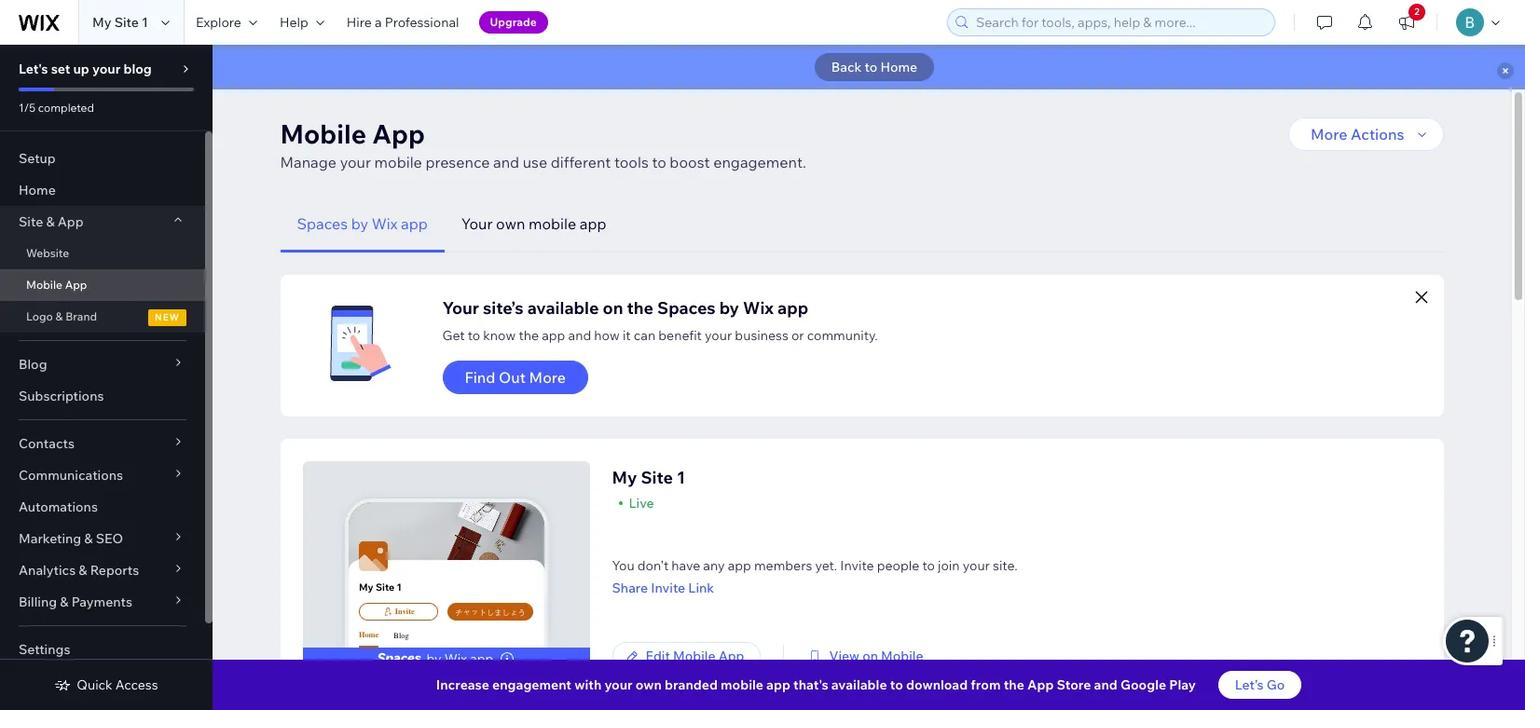 Task type: locate. For each thing, give the bounding box(es) containing it.
to inside the you don't have any app members yet. invite people to join your site. share invite link
[[922, 557, 935, 574]]

2 horizontal spatial by
[[719, 297, 739, 319]]

0 vertical spatial available
[[527, 297, 599, 319]]

my
[[92, 14, 111, 31], [612, 467, 637, 488], [359, 581, 373, 594]]

quick access
[[77, 677, 158, 694]]

the right know
[[519, 327, 539, 344]]

invite right yet.
[[840, 557, 874, 574]]

blog
[[123, 61, 152, 77]]

to right get
[[468, 327, 480, 344]]

2 vertical spatial invite
[[395, 608, 415, 616]]

own down use
[[496, 214, 525, 233]]

2 vertical spatial by
[[427, 651, 442, 667]]

& up website
[[46, 213, 55, 230]]

2 vertical spatial and
[[1094, 677, 1118, 694]]

0 horizontal spatial home
[[19, 182, 56, 199]]

own down edit
[[636, 677, 662, 694]]

site
[[114, 14, 139, 31], [19, 213, 43, 230], [641, 467, 673, 488], [376, 581, 394, 594]]

& left reports at left bottom
[[79, 562, 87, 579]]

1 up home blog
[[397, 581, 402, 594]]

your for engagement
[[604, 677, 633, 694]]

logo
[[26, 309, 53, 323]]

0 horizontal spatial invite
[[395, 608, 415, 616]]

0 vertical spatial on
[[603, 297, 623, 319]]

2 horizontal spatial wix
[[743, 297, 774, 319]]

mobile down website
[[26, 278, 62, 292]]

1/5
[[19, 101, 36, 115]]

0 horizontal spatial mobile
[[374, 153, 422, 172]]

0 horizontal spatial blog
[[19, 356, 47, 373]]

1 vertical spatial 1
[[677, 467, 685, 488]]

the up can
[[627, 297, 654, 319]]

2 horizontal spatial invite
[[840, 557, 874, 574]]

1 vertical spatial your
[[442, 297, 479, 319]]

mobile up branded
[[673, 648, 715, 665]]

find
[[465, 368, 495, 387]]

0 vertical spatial own
[[496, 214, 525, 233]]

benefit
[[658, 327, 702, 344]]

edit mobile app
[[646, 648, 744, 665]]

back to home
[[831, 59, 918, 76]]

spaces
[[297, 214, 348, 233], [657, 297, 716, 319]]

app inside button
[[580, 214, 606, 233]]

your own mobile app
[[461, 214, 606, 233]]

0 horizontal spatial 1
[[142, 14, 148, 31]]

1 up have
[[677, 467, 685, 488]]

2 vertical spatial the
[[1004, 677, 1024, 694]]

store
[[1057, 677, 1091, 694]]

edit mobile app button
[[612, 642, 761, 670]]

mobile down use
[[529, 214, 576, 233]]

to for site's
[[468, 327, 480, 344]]

1 vertical spatial spaces
[[657, 297, 716, 319]]

0 vertical spatial spaces
[[297, 214, 348, 233]]

your for app
[[340, 153, 371, 172]]

site up website
[[19, 213, 43, 230]]

by
[[351, 214, 368, 233], [719, 297, 739, 319], [427, 651, 442, 667]]

sidebar element
[[0, 45, 213, 710]]

find out more button
[[442, 361, 588, 394]]

your right join
[[963, 557, 990, 574]]

use
[[523, 153, 547, 172]]

you don't have any app members yet. invite people to join your site. share invite link
[[612, 557, 1018, 597]]

google
[[1120, 677, 1166, 694]]

0 vertical spatial by
[[351, 214, 368, 233]]

& for billing
[[60, 594, 69, 611]]

0 vertical spatial my
[[92, 14, 111, 31]]

spaces down manage
[[297, 214, 348, 233]]

invite
[[840, 557, 874, 574], [651, 580, 685, 597], [395, 608, 415, 616]]

help
[[280, 14, 308, 31]]

mobile
[[280, 117, 366, 150], [26, 278, 62, 292], [673, 648, 715, 665], [881, 648, 923, 665]]

wix
[[372, 214, 398, 233], [743, 297, 774, 319], [444, 651, 467, 667]]

home for home
[[19, 182, 56, 199]]

to inside mobile app manage your mobile presence and use different tools to boost engagement.
[[652, 153, 666, 172]]

the right from
[[1004, 677, 1024, 694]]

mobile inside mobile app manage your mobile presence and use different tools to boost engagement.
[[280, 117, 366, 150]]

presence
[[425, 153, 490, 172]]

manage
[[280, 153, 337, 172]]

spaces inside your site's available on the spaces by wix app get to know the app and how it can benefit your business or community.
[[657, 297, 716, 319]]

my site 1
[[92, 14, 148, 31], [612, 467, 685, 488], [359, 581, 402, 594]]

my up home blog
[[359, 581, 373, 594]]

yet.
[[815, 557, 837, 574]]

app up increase
[[470, 651, 494, 667]]

more
[[1311, 125, 1348, 144], [529, 368, 566, 387]]

0 vertical spatial the
[[627, 297, 654, 319]]

app
[[401, 214, 428, 233], [580, 214, 606, 233], [778, 297, 809, 319], [542, 327, 565, 344], [728, 557, 751, 574], [470, 651, 494, 667], [766, 677, 790, 694]]

1 horizontal spatial and
[[568, 327, 591, 344]]

marketing & seo
[[19, 530, 123, 547]]

wix inside 'button'
[[372, 214, 398, 233]]

mobile app link
[[0, 269, 205, 301]]

blog inside 'popup button'
[[19, 356, 47, 373]]

1 horizontal spatial blog
[[394, 632, 409, 640]]

0 horizontal spatial spaces
[[297, 214, 348, 233]]

& inside popup button
[[60, 594, 69, 611]]

0 horizontal spatial and
[[493, 153, 519, 172]]

brand
[[65, 309, 97, 323]]

1 vertical spatial own
[[636, 677, 662, 694]]

0 horizontal spatial more
[[529, 368, 566, 387]]

1 vertical spatial my site 1
[[612, 467, 685, 488]]

Search for tools, apps, help & more... field
[[970, 9, 1269, 35]]

0 horizontal spatial the
[[519, 327, 539, 344]]

subscriptions
[[19, 388, 104, 405]]

1
[[142, 14, 148, 31], [677, 467, 685, 488], [397, 581, 402, 594]]

your
[[461, 214, 493, 233], [442, 297, 479, 319]]

spaces inside 'button'
[[297, 214, 348, 233]]

and right store
[[1094, 677, 1118, 694]]

and inside mobile app manage your mobile presence and use different tools to boost engagement.
[[493, 153, 519, 172]]

1 horizontal spatial spaces
[[657, 297, 716, 319]]

0 horizontal spatial own
[[496, 214, 525, 233]]

2 vertical spatial mobile
[[721, 677, 763, 694]]

1 vertical spatial my
[[612, 467, 637, 488]]

more left actions
[[1311, 125, 1348, 144]]

analytics
[[19, 562, 76, 579]]

communications button
[[0, 460, 205, 491]]

mobile left presence on the left of page
[[374, 153, 422, 172]]

2 vertical spatial home
[[359, 631, 379, 639]]

& for analytics
[[79, 562, 87, 579]]

2 vertical spatial my
[[359, 581, 373, 594]]

1 horizontal spatial the
[[627, 297, 654, 319]]

your right up
[[92, 61, 121, 77]]

mobile
[[374, 153, 422, 172], [529, 214, 576, 233], [721, 677, 763, 694]]

0 vertical spatial blog
[[19, 356, 47, 373]]

0 vertical spatial my site 1
[[92, 14, 148, 31]]

2 horizontal spatial my
[[612, 467, 637, 488]]

your inside mobile app manage your mobile presence and use different tools to boost engagement.
[[340, 153, 371, 172]]

available down view on mobile button
[[831, 677, 887, 694]]

on right the view in the right of the page
[[862, 648, 878, 665]]

& right billing
[[60, 594, 69, 611]]

tools
[[614, 153, 649, 172]]

2 horizontal spatial mobile
[[721, 677, 763, 694]]

0 vertical spatial wix
[[372, 214, 398, 233]]

1 vertical spatial wix
[[743, 297, 774, 319]]

and left use
[[493, 153, 519, 172]]

1 horizontal spatial 1
[[397, 581, 402, 594]]

your right with
[[604, 677, 633, 694]]

available
[[527, 297, 599, 319], [831, 677, 887, 694]]

my site 1 up blog
[[92, 14, 148, 31]]

1 up blog
[[142, 14, 148, 31]]

blog button
[[0, 349, 205, 380]]

own inside button
[[496, 214, 525, 233]]

boost
[[670, 153, 710, 172]]

1 horizontal spatial home
[[359, 631, 379, 639]]

mobile inside button
[[673, 648, 715, 665]]

to right tools at the top left of page
[[652, 153, 666, 172]]

blog
[[19, 356, 47, 373], [394, 632, 409, 640]]

1 vertical spatial the
[[519, 327, 539, 344]]

know
[[483, 327, 516, 344]]

home inside home blog
[[359, 631, 379, 639]]

1 vertical spatial on
[[862, 648, 878, 665]]

members
[[754, 557, 812, 574]]

0 vertical spatial 1
[[142, 14, 148, 31]]

to inside your site's available on the spaces by wix app get to know the app and how it can benefit your business or community.
[[468, 327, 480, 344]]

0 vertical spatial and
[[493, 153, 519, 172]]

app down different
[[580, 214, 606, 233]]

1 horizontal spatial more
[[1311, 125, 1348, 144]]

by inside spaces by wix app 'button'
[[351, 214, 368, 233]]

to down view on mobile
[[890, 677, 903, 694]]

app up or
[[778, 297, 809, 319]]

any
[[703, 557, 725, 574]]

1 vertical spatial blog
[[394, 632, 409, 640]]

0 horizontal spatial available
[[527, 297, 599, 319]]

your right manage
[[340, 153, 371, 172]]

on up how
[[603, 297, 623, 319]]

billing
[[19, 594, 57, 611]]

1 horizontal spatial on
[[862, 648, 878, 665]]

mobile inside 'link'
[[26, 278, 62, 292]]

app inside the you don't have any app members yet. invite people to join your site. share invite link
[[728, 557, 751, 574]]

logo & brand
[[26, 309, 97, 323]]

and left how
[[568, 327, 591, 344]]

your inside your own mobile app button
[[461, 214, 493, 233]]

1 horizontal spatial invite
[[651, 580, 685, 597]]

app right the any
[[728, 557, 751, 574]]

you
[[612, 557, 634, 574]]

0 vertical spatial home
[[880, 59, 918, 76]]

app inside 'link'
[[65, 278, 87, 292]]

your for set
[[92, 61, 121, 77]]

mobile up manage
[[280, 117, 366, 150]]

website link
[[0, 238, 205, 269]]

1/5 completed
[[19, 101, 94, 115]]

mobile up "download"
[[881, 648, 923, 665]]

2 vertical spatial wix
[[444, 651, 467, 667]]

& inside dropdown button
[[84, 530, 93, 547]]

let's
[[19, 61, 48, 77]]

mobile app manage your mobile presence and use different tools to boost engagement.
[[280, 117, 806, 172]]

0 horizontal spatial wix
[[372, 214, 398, 233]]

your up get
[[442, 297, 479, 319]]

mobile right branded
[[721, 677, 763, 694]]

tab list
[[280, 196, 1444, 253]]

branded
[[665, 677, 718, 694]]

2 horizontal spatial my site 1
[[612, 467, 685, 488]]

0 vertical spatial mobile
[[374, 153, 422, 172]]

& left "seo"
[[84, 530, 93, 547]]

2 horizontal spatial home
[[880, 59, 918, 76]]

to left join
[[922, 557, 935, 574]]

1 horizontal spatial my site 1
[[359, 581, 402, 594]]

0 horizontal spatial my site 1
[[92, 14, 148, 31]]

site up blog
[[114, 14, 139, 31]]

to right the back
[[865, 59, 877, 76]]

0 horizontal spatial on
[[603, 297, 623, 319]]

communications
[[19, 467, 123, 484]]

let's go
[[1235, 677, 1285, 694]]

your inside your site's available on the spaces by wix app get to know the app and how it can benefit your business or community.
[[442, 297, 479, 319]]

to
[[865, 59, 877, 76], [652, 153, 666, 172], [468, 327, 480, 344], [922, 557, 935, 574], [890, 677, 903, 694]]

your inside sidebar 'element'
[[92, 61, 121, 77]]

app inside dropdown button
[[58, 213, 84, 230]]

my up the let's set up your blog
[[92, 14, 111, 31]]

my up live
[[612, 467, 637, 488]]

1 vertical spatial home
[[19, 182, 56, 199]]

0 horizontal spatial by
[[351, 214, 368, 233]]

upgrade button
[[479, 11, 548, 34]]

it
[[623, 327, 631, 344]]

1 horizontal spatial own
[[636, 677, 662, 694]]

& right logo
[[55, 309, 63, 323]]

1 vertical spatial and
[[568, 327, 591, 344]]

invite up home blog
[[395, 608, 415, 616]]

1 horizontal spatial available
[[831, 677, 887, 694]]

1 vertical spatial more
[[529, 368, 566, 387]]

my site 1 up home blog
[[359, 581, 402, 594]]

1 horizontal spatial my
[[359, 581, 373, 594]]

have
[[672, 557, 700, 574]]

1 vertical spatial mobile
[[529, 214, 576, 233]]

more actions
[[1311, 125, 1404, 144]]

to for app
[[652, 153, 666, 172]]

more right out
[[529, 368, 566, 387]]

access
[[115, 677, 158, 694]]

2 horizontal spatial 1
[[677, 467, 685, 488]]

your down presence on the left of page
[[461, 214, 493, 233]]

1 vertical spatial by
[[719, 297, 739, 319]]

engagement.
[[713, 153, 806, 172]]

invite down don't
[[651, 580, 685, 597]]

spaces up benefit
[[657, 297, 716, 319]]

contacts button
[[0, 428, 205, 460]]

&
[[46, 213, 55, 230], [55, 309, 63, 323], [84, 530, 93, 547], [79, 562, 87, 579], [60, 594, 69, 611]]

your right benefit
[[705, 327, 732, 344]]

0 vertical spatial your
[[461, 214, 493, 233]]

and inside your site's available on the spaces by wix app get to know the app and how it can benefit your business or community.
[[568, 327, 591, 344]]

go
[[1267, 677, 1285, 694]]

more inside popup button
[[1311, 125, 1348, 144]]

1 horizontal spatial mobile
[[529, 214, 576, 233]]

0 vertical spatial more
[[1311, 125, 1348, 144]]

available up how
[[527, 297, 599, 319]]

app down presence on the left of page
[[401, 214, 428, 233]]

home inside sidebar 'element'
[[19, 182, 56, 199]]

my site 1 up live
[[612, 467, 685, 488]]

engagement
[[492, 677, 571, 694]]



Task type: vqa. For each thing, say whether or not it's contained in the screenshot.
Analyze Traffic
no



Task type: describe. For each thing, give the bounding box(es) containing it.
seo
[[96, 530, 123, 547]]

by inside your site's available on the spaces by wix app get to know the app and how it can benefit your business or community.
[[719, 297, 739, 319]]

website
[[26, 246, 69, 260]]

billing & payments
[[19, 594, 132, 611]]

live
[[629, 495, 654, 512]]

back to home alert
[[213, 45, 1525, 89]]

view
[[829, 648, 860, 665]]

2 horizontal spatial and
[[1094, 677, 1118, 694]]

payments
[[71, 594, 132, 611]]

& for logo
[[55, 309, 63, 323]]

app inside button
[[718, 648, 744, 665]]

up
[[73, 61, 89, 77]]

contacts
[[19, 435, 75, 452]]

upgrade
[[490, 15, 537, 29]]

more actions button
[[1288, 117, 1444, 151]]

let's go button
[[1218, 671, 1302, 699]]

professional
[[385, 14, 459, 31]]

mobile app
[[26, 278, 87, 292]]

community.
[[807, 327, 878, 344]]

0 horizontal spatial my
[[92, 14, 111, 31]]

share invite link button
[[612, 580, 1018, 597]]

by wix app
[[427, 651, 494, 667]]

2 vertical spatial 1
[[397, 581, 402, 594]]

1 horizontal spatial wix
[[444, 651, 467, 667]]

blog inside home blog
[[394, 632, 409, 640]]

back
[[831, 59, 862, 76]]

mobile inside button
[[529, 214, 576, 233]]

2 vertical spatial my site 1
[[359, 581, 402, 594]]

how
[[594, 327, 620, 344]]

1 vertical spatial invite
[[651, 580, 685, 597]]

2 horizontal spatial the
[[1004, 677, 1024, 694]]

find out more
[[465, 368, 566, 387]]

your inside your site's available on the spaces by wix app get to know the app and how it can benefit your business or community.
[[705, 327, 732, 344]]

analytics & reports button
[[0, 555, 205, 586]]

your for own
[[461, 214, 493, 233]]

spaces by wix app
[[297, 214, 428, 233]]

wix inside your site's available on the spaces by wix app get to know the app and how it can benefit your business or community.
[[743, 297, 774, 319]]

edit
[[646, 648, 670, 665]]

site inside site & app dropdown button
[[19, 213, 43, 230]]

on inside your site's available on the spaces by wix app get to know the app and how it can benefit your business or community.
[[603, 297, 623, 319]]

site up live
[[641, 467, 673, 488]]

don't
[[637, 557, 669, 574]]

marketing & seo button
[[0, 523, 205, 555]]

increase
[[436, 677, 489, 694]]

let's
[[1235, 677, 1264, 694]]

different
[[551, 153, 611, 172]]

your own mobile app button
[[445, 196, 623, 253]]

from
[[971, 677, 1001, 694]]

& for marketing
[[84, 530, 93, 547]]

automations link
[[0, 491, 205, 523]]

your inside the you don't have any app members yet. invite people to join your site. share invite link
[[963, 557, 990, 574]]

actions
[[1351, 125, 1404, 144]]

home for home blog
[[359, 631, 379, 639]]

help button
[[268, 0, 335, 45]]

back to home button
[[815, 53, 934, 81]]

people
[[877, 557, 919, 574]]

2 button
[[1386, 0, 1427, 45]]

quick access button
[[54, 677, 158, 694]]

home link
[[0, 174, 205, 206]]

tab list containing spaces by wix app
[[280, 196, 1444, 253]]

app left how
[[542, 327, 565, 344]]

quick
[[77, 677, 112, 694]]

subscriptions link
[[0, 380, 205, 412]]

that's
[[793, 677, 828, 694]]

can
[[634, 327, 655, 344]]

your for site's
[[442, 297, 479, 319]]

1 vertical spatial available
[[831, 677, 887, 694]]

site.
[[993, 557, 1018, 574]]

out
[[499, 368, 526, 387]]

analytics & reports
[[19, 562, 139, 579]]

your site's available on the spaces by wix app get to know the app and how it can benefit your business or community.
[[442, 297, 878, 344]]

hire
[[347, 14, 372, 31]]

& for site
[[46, 213, 55, 230]]

app left that's
[[766, 677, 790, 694]]

site up home blog
[[376, 581, 394, 594]]

app inside 'button'
[[401, 214, 428, 233]]

set
[[51, 61, 70, 77]]

mobile inside mobile app manage your mobile presence and use different tools to boost engagement.
[[374, 153, 422, 172]]

share
[[612, 580, 648, 597]]

business
[[735, 327, 788, 344]]

spaces by wix app button
[[280, 196, 445, 253]]

2
[[1414, 6, 1420, 18]]

1 horizontal spatial by
[[427, 651, 442, 667]]

setup
[[19, 150, 56, 167]]

with
[[574, 677, 602, 694]]

link
[[688, 580, 714, 597]]

to for engagement
[[890, 677, 903, 694]]

settings
[[19, 641, 70, 658]]

settings link
[[0, 634, 205, 666]]

download
[[906, 677, 968, 694]]

site's
[[483, 297, 524, 319]]

to inside button
[[865, 59, 877, 76]]

or
[[791, 327, 804, 344]]

reports
[[90, 562, 139, 579]]

available inside your site's available on the spaces by wix app get to know the app and how it can benefit your business or community.
[[527, 297, 599, 319]]

チャットしましょう
[[455, 608, 525, 617]]

completed
[[38, 101, 94, 115]]

more inside button
[[529, 368, 566, 387]]

app inside mobile app manage your mobile presence and use different tools to boost engagement.
[[372, 117, 425, 150]]

marketing
[[19, 530, 81, 547]]

hire a professional
[[347, 14, 459, 31]]

setup link
[[0, 143, 205, 174]]

get
[[442, 327, 465, 344]]

increase engagement with your own branded mobile app that's available to download from the app store and google play
[[436, 677, 1196, 694]]

join
[[938, 557, 960, 574]]

0 vertical spatial invite
[[840, 557, 874, 574]]

home inside button
[[880, 59, 918, 76]]

play
[[1169, 677, 1196, 694]]

new
[[155, 311, 180, 323]]



